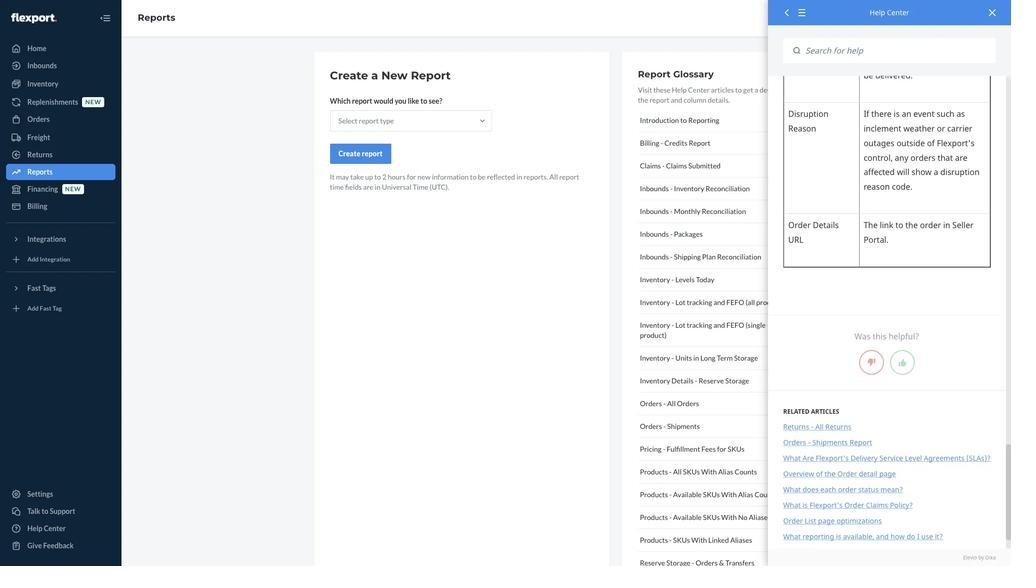 Task type: locate. For each thing, give the bounding box(es) containing it.
1 vertical spatial help
[[672, 86, 687, 94]]

center inside 'visit these help center articles to get a description of the report and column details.'
[[688, 86, 710, 94]]

1 vertical spatial help center
[[27, 525, 66, 533]]

in right are
[[375, 183, 381, 191]]

report inside button
[[689, 139, 711, 147]]

inbounds - packages button
[[638, 223, 803, 246]]

0 vertical spatial add
[[27, 256, 39, 264]]

create up which
[[330, 69, 368, 83]]

1 horizontal spatial help
[[672, 86, 687, 94]]

- left shipping
[[671, 253, 673, 261]]

create for create a new report
[[330, 69, 368, 83]]

2 horizontal spatial new
[[418, 173, 431, 181]]

all up the orders - shipments
[[668, 400, 676, 408]]

ingestion
[[832, 548, 864, 558]]

inbounds for inbounds - inventory reconciliation
[[640, 184, 669, 193]]

talk
[[27, 508, 40, 516]]

page right "list"
[[819, 517, 835, 526]]

0 horizontal spatial help center
[[27, 525, 66, 533]]

1 vertical spatial create
[[339, 149, 361, 158]]

lot down inventory - levels today
[[676, 298, 686, 307]]

1 tracking from the top
[[687, 298, 713, 307]]

2 add from the top
[[27, 305, 39, 313]]

elevio by dixa link
[[784, 555, 996, 562]]

long
[[701, 354, 716, 363]]

reports link
[[138, 12, 175, 23], [6, 164, 116, 180]]

what
[[784, 454, 801, 463], [784, 485, 801, 495], [784, 501, 801, 510], [784, 532, 801, 542], [784, 548, 801, 558]]

products - available skus with no aliases button
[[638, 507, 803, 530]]

1 vertical spatial available
[[674, 514, 702, 522]]

- down orders - all orders
[[664, 423, 666, 431]]

how
[[891, 532, 905, 542]]

- left 'monthly'
[[671, 207, 673, 216]]

1 vertical spatial new
[[418, 173, 431, 181]]

- for returns - all returns
[[812, 422, 814, 432]]

skus down orders - shipments button
[[728, 445, 745, 454]]

to left 2
[[375, 173, 381, 181]]

0 vertical spatial the
[[638, 96, 649, 104]]

order for detail
[[838, 469, 858, 479]]

report for select report type
[[359, 117, 379, 125]]

report up up
[[362, 149, 383, 158]]

5 what from the top
[[784, 548, 801, 558]]

for right fees on the right bottom of page
[[718, 445, 727, 454]]

shipments for orders - shipments
[[668, 423, 700, 431]]

help up the give
[[27, 525, 42, 533]]

new up billing link
[[65, 186, 81, 193]]

available down products - all skus with alias counts
[[674, 491, 702, 500]]

skus for products - available skus with alias counts
[[703, 491, 720, 500]]

report up delivery
[[850, 438, 873, 448]]

levels
[[676, 276, 695, 284]]

product)
[[640, 331, 667, 340]]

available inside products - available skus with alias counts button
[[674, 491, 702, 500]]

articles up details.
[[712, 86, 734, 94]]

alias for products - all skus with alias counts
[[719, 468, 734, 477]]

with inside button
[[722, 491, 737, 500]]

report
[[411, 69, 451, 83], [638, 69, 671, 80], [689, 139, 711, 147], [850, 438, 873, 448]]

to inside 'visit these help center articles to get a description of the report and column details.'
[[736, 86, 742, 94]]

report for create a new report
[[411, 69, 451, 83]]

is for a
[[803, 548, 808, 558]]

what is a late ingestion order?
[[784, 548, 889, 558]]

inbounds down claims - claims submitted
[[640, 184, 669, 193]]

(utc).
[[430, 183, 450, 191]]

all inside it may take up to 2 hours for new information to be reflected in reports. all report time fields are in universal time (utc).
[[550, 173, 558, 181]]

- for inventory - lot tracking and fefo (all products)
[[672, 298, 674, 307]]

orders up pricing
[[640, 423, 662, 431]]

all down related articles
[[816, 422, 824, 432]]

help down report glossary
[[672, 86, 687, 94]]

4 products from the top
[[640, 536, 668, 545]]

billing down financing
[[27, 202, 47, 211]]

1 vertical spatial of
[[817, 469, 823, 479]]

the inside 'visit these help center articles to get a description of the report and column details.'
[[638, 96, 649, 104]]

available for products - available skus with alias counts
[[674, 491, 702, 500]]

1 horizontal spatial center
[[688, 86, 710, 94]]

-
[[661, 139, 664, 147], [663, 162, 665, 170], [671, 184, 673, 193], [671, 207, 673, 216], [671, 230, 673, 239], [671, 253, 673, 261], [672, 276, 674, 284], [672, 298, 674, 307], [672, 321, 674, 330], [672, 354, 674, 363], [695, 377, 698, 386], [664, 400, 666, 408], [812, 422, 814, 432], [664, 423, 666, 431], [809, 438, 811, 448], [663, 445, 666, 454], [670, 468, 672, 477], [670, 491, 672, 500], [670, 514, 672, 522], [670, 536, 672, 545]]

2 vertical spatial in
[[694, 354, 700, 363]]

a left new
[[372, 69, 378, 83]]

- for inventory - levels today
[[672, 276, 674, 284]]

flexport's for delivery
[[816, 454, 849, 463]]

add for add integration
[[27, 256, 39, 264]]

to left be
[[470, 173, 477, 181]]

1 vertical spatial in
[[375, 183, 381, 191]]

is up what is a late ingestion order?
[[837, 532, 842, 542]]

0 horizontal spatial center
[[44, 525, 66, 533]]

billing - credits report
[[640, 139, 711, 147]]

pricing
[[640, 445, 662, 454]]

reports
[[138, 12, 175, 23], [27, 168, 53, 176]]

and inside inventory - lot tracking and fefo (single product)
[[714, 321, 726, 330]]

0 vertical spatial new
[[85, 98, 101, 106]]

skus inside button
[[703, 491, 720, 500]]

- down products - available skus with no aliases
[[670, 536, 672, 545]]

fefo inside inventory - lot tracking and fefo (single product)
[[727, 321, 745, 330]]

orders down details
[[677, 400, 700, 408]]

inbounds - shipping plan reconciliation
[[640, 253, 762, 261]]

1 what from the top
[[784, 454, 801, 463]]

report down the these
[[650, 96, 670, 104]]

storage right reserve at the right bottom
[[726, 377, 750, 386]]

are
[[803, 454, 814, 463]]

to left reporting
[[681, 116, 687, 125]]

level
[[906, 454, 923, 463]]

new up time
[[418, 173, 431, 181]]

0 vertical spatial reports link
[[138, 12, 175, 23]]

tracking down inventory - lot tracking and fefo (all products)
[[687, 321, 713, 330]]

all for products - all skus with alias counts
[[674, 468, 682, 477]]

reconciliation for inbounds - monthly reconciliation
[[702, 207, 746, 216]]

2 available from the top
[[674, 514, 702, 522]]

3 products from the top
[[640, 514, 668, 522]]

for
[[407, 173, 416, 181], [718, 445, 727, 454]]

0 vertical spatial flexport's
[[816, 454, 849, 463]]

reconciliation for inbounds - inventory reconciliation
[[706, 184, 750, 193]]

inventory for inventory - lot tracking and fefo (all products)
[[640, 298, 671, 307]]

report left "type"
[[359, 117, 379, 125]]

inventory up orders - all orders
[[640, 377, 671, 386]]

0 vertical spatial counts
[[735, 468, 758, 477]]

1 horizontal spatial new
[[85, 98, 101, 106]]

fees
[[702, 445, 716, 454]]

1 vertical spatial tracking
[[687, 321, 713, 330]]

billing down introduction
[[640, 139, 660, 147]]

inbounds inside button
[[640, 207, 669, 216]]

0 vertical spatial of
[[796, 86, 803, 94]]

1 horizontal spatial alias
[[739, 491, 754, 500]]

reconciliation down claims - claims submitted button on the right top
[[706, 184, 750, 193]]

elevio by dixa
[[964, 555, 996, 562]]

1 vertical spatial fast
[[40, 305, 51, 313]]

fefo left (all
[[727, 298, 745, 307]]

- down claims - claims submitted
[[671, 184, 673, 193]]

- for products - available skus with alias counts
[[670, 491, 672, 500]]

- left units
[[672, 354, 674, 363]]

0 horizontal spatial claims
[[640, 162, 661, 170]]

to right the talk
[[42, 508, 48, 516]]

help center
[[870, 8, 910, 17], [27, 525, 66, 533]]

0 horizontal spatial reports
[[27, 168, 53, 176]]

0 vertical spatial aliases
[[749, 514, 771, 522]]

the down visit on the top
[[638, 96, 649, 104]]

0 horizontal spatial the
[[638, 96, 649, 104]]

0 vertical spatial help center
[[870, 8, 910, 17]]

2 vertical spatial new
[[65, 186, 81, 193]]

today
[[696, 276, 715, 284]]

dixa
[[986, 555, 996, 562]]

with down 'products - all skus with alias counts' button
[[722, 491, 737, 500]]

2 horizontal spatial claims
[[867, 501, 889, 510]]

available
[[674, 491, 702, 500], [674, 514, 702, 522]]

inbounds down the home
[[27, 61, 57, 70]]

1 vertical spatial billing
[[27, 202, 47, 211]]

1 horizontal spatial for
[[718, 445, 727, 454]]

0 horizontal spatial for
[[407, 173, 416, 181]]

orders up are
[[784, 438, 807, 448]]

report right the "reports."
[[560, 173, 580, 181]]

fefo inside button
[[727, 298, 745, 307]]

flexport logo image
[[11, 13, 57, 23]]

what does each order status mean?
[[784, 485, 904, 495]]

add integration link
[[6, 252, 116, 268]]

is up "list"
[[803, 501, 808, 510]]

Search search field
[[801, 38, 996, 64]]

- down products - all skus with alias counts
[[670, 491, 672, 500]]

0 vertical spatial order
[[838, 469, 858, 479]]

report for create report
[[362, 149, 383, 158]]

orders up freight at top left
[[27, 115, 50, 124]]

- up are
[[809, 438, 811, 448]]

1 vertical spatial is
[[837, 532, 842, 542]]

1 vertical spatial flexport's
[[810, 501, 843, 510]]

create
[[330, 69, 368, 83], [339, 149, 361, 158]]

help
[[870, 8, 886, 17], [672, 86, 687, 94], [27, 525, 42, 533]]

with down fees on the right bottom of page
[[702, 468, 717, 477]]

center up search search field
[[888, 8, 910, 17]]

shipments
[[668, 423, 700, 431], [813, 438, 848, 448]]

order left "list"
[[784, 517, 803, 526]]

all down fulfillment
[[674, 468, 682, 477]]

1 vertical spatial alias
[[739, 491, 754, 500]]

and for inventory - lot tracking and fefo (single product)
[[714, 321, 726, 330]]

delivery
[[851, 454, 878, 463]]

lot inside button
[[676, 298, 686, 307]]

2 lot from the top
[[676, 321, 686, 330]]

tracking inside inventory - lot tracking and fefo (all products) button
[[687, 298, 713, 307]]

- for inbounds - shipping plan reconciliation
[[671, 253, 673, 261]]

visit
[[638, 86, 652, 94]]

flexport's
[[816, 454, 849, 463], [810, 501, 843, 510]]

up
[[365, 173, 373, 181]]

1 lot from the top
[[676, 298, 686, 307]]

see?
[[429, 97, 443, 105]]

- inside inventory - lot tracking and fefo (single product)
[[672, 321, 674, 330]]

help center up search search field
[[870, 8, 910, 17]]

talk to support button
[[6, 504, 116, 520]]

claims down credits
[[666, 162, 687, 170]]

report for orders - shipments report
[[850, 438, 873, 448]]

skus up products - available skus with no aliases
[[703, 491, 720, 500]]

- left credits
[[661, 139, 664, 147]]

reporting
[[803, 532, 835, 542]]

0 vertical spatial tracking
[[687, 298, 713, 307]]

report down reporting
[[689, 139, 711, 147]]

of right description
[[796, 86, 803, 94]]

reconciliation inside button
[[702, 207, 746, 216]]

with for products - available skus with alias counts
[[722, 491, 737, 500]]

1 fefo from the top
[[727, 298, 745, 307]]

0 horizontal spatial of
[[796, 86, 803, 94]]

orders
[[27, 115, 50, 124], [640, 400, 662, 408], [677, 400, 700, 408], [640, 423, 662, 431], [784, 438, 807, 448]]

0 vertical spatial articles
[[712, 86, 734, 94]]

report inside button
[[362, 149, 383, 158]]

fast tags button
[[6, 281, 116, 297]]

1 vertical spatial center
[[688, 86, 710, 94]]

1 vertical spatial aliases
[[731, 536, 753, 545]]

flexport's for order
[[810, 501, 843, 510]]

inventory inside inventory - lot tracking and fefo (single product)
[[640, 321, 671, 330]]

2 horizontal spatial help
[[870, 8, 886, 17]]

0 horizontal spatial alias
[[719, 468, 734, 477]]

2 horizontal spatial center
[[888, 8, 910, 17]]

what for what is a late ingestion order?
[[784, 548, 801, 558]]

fefo for (single
[[727, 321, 745, 330]]

report for billing - credits report
[[689, 139, 711, 147]]

2 fefo from the top
[[727, 321, 745, 330]]

inventory inside "link"
[[27, 80, 58, 88]]

inbounds left packages
[[640, 230, 669, 239]]

get
[[744, 86, 754, 94]]

storage
[[735, 354, 759, 363], [726, 377, 750, 386]]

inventory for inventory - levels today
[[640, 276, 671, 284]]

inventory - levels today button
[[638, 269, 803, 292]]

0 vertical spatial reconciliation
[[706, 184, 750, 193]]

2 vertical spatial order
[[784, 517, 803, 526]]

claims - claims submitted button
[[638, 155, 803, 178]]

1 vertical spatial a
[[755, 86, 759, 94]]

in left long
[[694, 354, 700, 363]]

1 horizontal spatial in
[[517, 173, 523, 181]]

0 vertical spatial shipments
[[668, 423, 700, 431]]

of inside 'visit these help center articles to get a description of the report and column details.'
[[796, 86, 803, 94]]

2 vertical spatial is
[[803, 548, 808, 558]]

1 add from the top
[[27, 256, 39, 264]]

orders - all orders button
[[638, 393, 803, 416]]

orders link
[[6, 111, 116, 128]]

of up does
[[817, 469, 823, 479]]

support
[[50, 508, 75, 516]]

fast left tag
[[40, 305, 51, 313]]

skus for products - all skus with alias counts
[[683, 468, 700, 477]]

1 vertical spatial for
[[718, 445, 727, 454]]

0 vertical spatial for
[[407, 173, 416, 181]]

page
[[880, 469, 897, 479], [819, 517, 835, 526]]

1 horizontal spatial of
[[817, 469, 823, 479]]

2
[[383, 173, 387, 181]]

0 horizontal spatial new
[[65, 186, 81, 193]]

do
[[907, 532, 916, 542]]

fast inside add fast tag link
[[40, 305, 51, 313]]

claims
[[640, 162, 661, 170], [666, 162, 687, 170], [867, 501, 889, 510]]

0 vertical spatial lot
[[676, 298, 686, 307]]

returns down related
[[784, 422, 810, 432]]

products - available skus with no aliases
[[640, 514, 771, 522]]

new up orders link
[[85, 98, 101, 106]]

inventory down inventory - levels today
[[640, 298, 671, 307]]

fulfillment
[[667, 445, 701, 454]]

report up select report type
[[352, 97, 373, 105]]

- right details
[[695, 377, 698, 386]]

2 tracking from the top
[[687, 321, 713, 330]]

1 horizontal spatial help center
[[870, 8, 910, 17]]

products inside button
[[640, 491, 668, 500]]

what for what reporting is available, and how do i use it?
[[784, 532, 801, 542]]

aliases
[[749, 514, 771, 522], [731, 536, 753, 545]]

2 vertical spatial reconciliation
[[718, 253, 762, 261]]

1 products from the top
[[640, 468, 668, 477]]

0 vertical spatial alias
[[719, 468, 734, 477]]

products for products - all skus with alias counts
[[640, 468, 668, 477]]

inbounds for inbounds - monthly reconciliation
[[640, 207, 669, 216]]

information
[[432, 173, 469, 181]]

help center up give feedback
[[27, 525, 66, 533]]

storage right 'term'
[[735, 354, 759, 363]]

freight
[[27, 133, 50, 142]]

orders for orders
[[27, 115, 50, 124]]

and left column
[[671, 96, 683, 104]]

flexport's down each
[[810, 501, 843, 510]]

returns for returns
[[27, 150, 53, 159]]

and down inventory - levels today button on the right of the page
[[714, 298, 726, 307]]

a left late
[[810, 548, 814, 558]]

1 horizontal spatial reports
[[138, 12, 175, 23]]

add down fast tags
[[27, 305, 39, 313]]

1 horizontal spatial billing
[[640, 139, 660, 147]]

claims down 'status'
[[867, 501, 889, 510]]

- for pricing - fulfillment fees for skus
[[663, 445, 666, 454]]

type
[[380, 117, 394, 125]]

lot inside inventory - lot tracking and fefo (single product)
[[676, 321, 686, 330]]

what for what is flexport's order claims policy?
[[784, 501, 801, 510]]

0 vertical spatial in
[[517, 173, 523, 181]]

aliases right the no at the bottom of page
[[749, 514, 771, 522]]

billing inside button
[[640, 139, 660, 147]]

1 vertical spatial counts
[[755, 491, 778, 500]]

claims down billing - credits report at the right top of the page
[[640, 162, 661, 170]]

0 horizontal spatial help
[[27, 525, 42, 533]]

inbounds - monthly reconciliation button
[[638, 201, 803, 223]]

credits
[[665, 139, 688, 147]]

the up each
[[825, 469, 836, 479]]

take
[[351, 173, 364, 181]]

is
[[803, 501, 808, 510], [837, 532, 842, 542], [803, 548, 808, 558]]

inventory for inventory - units in long term storage
[[640, 354, 671, 363]]

counts inside button
[[755, 491, 778, 500]]

1 horizontal spatial shipments
[[813, 438, 848, 448]]

0 vertical spatial reports
[[138, 12, 175, 23]]

1 vertical spatial the
[[825, 469, 836, 479]]

available inside products - available skus with no aliases button
[[674, 514, 702, 522]]

2 what from the top
[[784, 485, 801, 495]]

fast inside fast tags 'dropdown button'
[[27, 284, 41, 293]]

1 vertical spatial reports
[[27, 168, 53, 176]]

and inside button
[[714, 298, 726, 307]]

tracking for (all
[[687, 298, 713, 307]]

2 products from the top
[[640, 491, 668, 500]]

inventory - units in long term storage
[[640, 354, 759, 363]]

1 vertical spatial order
[[845, 501, 865, 510]]

select
[[339, 117, 358, 125]]

report up the these
[[638, 69, 671, 80]]

inventory - levels today
[[640, 276, 715, 284]]

0 horizontal spatial articles
[[712, 86, 734, 94]]

available,
[[844, 532, 875, 542]]

- for products - all skus with alias counts
[[670, 468, 672, 477]]

0 vertical spatial create
[[330, 69, 368, 83]]

orders - shipments button
[[638, 416, 803, 439]]

0 horizontal spatial in
[[375, 183, 381, 191]]

create inside button
[[339, 149, 361, 158]]

center down talk to support at the left of page
[[44, 525, 66, 533]]

4 what from the top
[[784, 532, 801, 542]]

counts inside button
[[735, 468, 758, 477]]

0 vertical spatial fast
[[27, 284, 41, 293]]

counts down "pricing - fulfillment fees for skus" button
[[735, 468, 758, 477]]

2 horizontal spatial in
[[694, 354, 700, 363]]

1 vertical spatial fefo
[[727, 321, 745, 330]]

alias inside button
[[739, 491, 754, 500]]

0 vertical spatial a
[[372, 69, 378, 83]]

alias down "pricing - fulfillment fees for skus" button
[[719, 468, 734, 477]]

1 horizontal spatial a
[[755, 86, 759, 94]]

0 vertical spatial is
[[803, 501, 808, 510]]

order list page optimizations
[[784, 517, 882, 526]]

- down fulfillment
[[670, 468, 672, 477]]

inventory - units in long term storage button
[[638, 348, 803, 370]]

is left late
[[803, 548, 808, 558]]

2 vertical spatial a
[[810, 548, 814, 558]]

articles up returns - all returns
[[812, 408, 840, 416]]

tracking down today
[[687, 298, 713, 307]]

0 horizontal spatial returns
[[27, 150, 53, 159]]

all for orders - all orders
[[668, 400, 676, 408]]

orders up the orders - shipments
[[640, 400, 662, 408]]

these
[[654, 86, 671, 94]]

order for claims
[[845, 501, 865, 510]]

shipments down returns - all returns
[[813, 438, 848, 448]]

add left integration
[[27, 256, 39, 264]]

alias inside button
[[719, 468, 734, 477]]

- down related articles
[[812, 422, 814, 432]]

introduction to reporting
[[640, 116, 720, 125]]

inbounds link
[[6, 58, 116, 74]]

counts left does
[[755, 491, 778, 500]]

claims - claims submitted
[[640, 162, 721, 170]]

shipments inside button
[[668, 423, 700, 431]]

it
[[330, 173, 335, 181]]

with left the no at the bottom of page
[[722, 514, 737, 522]]

0 vertical spatial billing
[[640, 139, 660, 147]]

orders for orders - shipments report
[[784, 438, 807, 448]]

0 vertical spatial fefo
[[727, 298, 745, 307]]

available for products - available skus with no aliases
[[674, 514, 702, 522]]

tracking inside inventory - lot tracking and fefo (single product)
[[687, 321, 713, 330]]

a right get
[[755, 86, 759, 94]]

1 vertical spatial reconciliation
[[702, 207, 746, 216]]

1 available from the top
[[674, 491, 702, 500]]

3 what from the top
[[784, 501, 801, 510]]

products for products - available skus with alias counts
[[640, 491, 668, 500]]

0 horizontal spatial billing
[[27, 202, 47, 211]]

- down billing - credits report at the right top of the page
[[663, 162, 665, 170]]

center up column
[[688, 86, 710, 94]]

1 vertical spatial lot
[[676, 321, 686, 330]]

2 horizontal spatial returns
[[826, 422, 852, 432]]

inbounds for inbounds - shipping plan reconciliation
[[640, 253, 669, 261]]

0 horizontal spatial reports link
[[6, 164, 116, 180]]

reconciliation down the inbounds - packages button
[[718, 253, 762, 261]]

inbounds - shipping plan reconciliation button
[[638, 246, 803, 269]]

what for what are flexport's delivery service level agreements (slas)?
[[784, 454, 801, 463]]

1 vertical spatial add
[[27, 305, 39, 313]]

fast tags
[[27, 284, 56, 293]]

0 vertical spatial help
[[870, 8, 886, 17]]



Task type: describe. For each thing, give the bounding box(es) containing it.
what reporting is available, and how do i use it?
[[784, 532, 944, 542]]

introduction to reporting button
[[638, 109, 803, 132]]

products - available skus with alias counts
[[640, 491, 778, 500]]

a inside 'visit these help center articles to get a description of the report and column details.'
[[755, 86, 759, 94]]

new for replenishments
[[85, 98, 101, 106]]

counts for products - available skus with alias counts
[[755, 491, 778, 500]]

reports inside "link"
[[27, 168, 53, 176]]

what for what does each order status mean?
[[784, 485, 801, 495]]

service
[[880, 454, 904, 463]]

inventory link
[[6, 76, 116, 92]]

orders - shipments
[[640, 423, 700, 431]]

new
[[382, 69, 408, 83]]

1 horizontal spatial claims
[[666, 162, 687, 170]]

reflected
[[487, 173, 515, 181]]

to inside button
[[42, 508, 48, 516]]

all for returns - all returns
[[816, 422, 824, 432]]

- for inventory - units in long term storage
[[672, 354, 674, 363]]

report for which report would you like to see?
[[352, 97, 373, 105]]

reporting
[[689, 116, 720, 125]]

select report type
[[339, 117, 394, 125]]

talk to support
[[27, 508, 75, 516]]

inventory for inventory
[[27, 80, 58, 88]]

close navigation image
[[99, 12, 111, 24]]

products for products - skus with linked aliases
[[640, 536, 668, 545]]

lot for inventory - lot tracking and fefo (all products)
[[676, 298, 686, 307]]

skus down products - available skus with no aliases
[[674, 536, 690, 545]]

time
[[330, 183, 344, 191]]

universal
[[382, 183, 412, 191]]

reports.
[[524, 173, 548, 181]]

orders for orders - all orders
[[640, 400, 662, 408]]

fields
[[345, 183, 362, 191]]

tracking for (single
[[687, 321, 713, 330]]

to right like
[[421, 97, 428, 105]]

products)
[[757, 298, 787, 307]]

details.
[[708, 96, 730, 104]]

1 horizontal spatial the
[[825, 469, 836, 479]]

new for financing
[[65, 186, 81, 193]]

returns for returns - all returns
[[784, 422, 810, 432]]

inbounds - inventory reconciliation
[[640, 184, 750, 193]]

home link
[[6, 41, 116, 57]]

counts for products - all skus with alias counts
[[735, 468, 758, 477]]

late
[[816, 548, 830, 558]]

2 vertical spatial help
[[27, 525, 42, 533]]

inventory for inventory - lot tracking and fefo (single product)
[[640, 321, 671, 330]]

2 vertical spatial center
[[44, 525, 66, 533]]

pricing - fulfillment fees for skus
[[640, 445, 745, 454]]

with for products - all skus with alias counts
[[702, 468, 717, 477]]

inbounds for inbounds - packages
[[640, 230, 669, 239]]

- for products - available skus with no aliases
[[670, 514, 672, 522]]

use
[[922, 532, 934, 542]]

- for inbounds - packages
[[671, 230, 673, 239]]

- for inbounds - monthly reconciliation
[[671, 207, 673, 216]]

2 horizontal spatial a
[[810, 548, 814, 558]]

by
[[979, 555, 985, 562]]

- for inventory - lot tracking and fefo (single product)
[[672, 321, 674, 330]]

inbounds for inbounds
[[27, 61, 57, 70]]

billing for billing
[[27, 202, 47, 211]]

to inside button
[[681, 116, 687, 125]]

- for claims - claims submitted
[[663, 162, 665, 170]]

create for create report
[[339, 149, 361, 158]]

overview
[[784, 469, 815, 479]]

does
[[803, 485, 819, 495]]

with for products - available skus with no aliases
[[722, 514, 737, 522]]

1 horizontal spatial page
[[880, 469, 897, 479]]

1 horizontal spatial articles
[[812, 408, 840, 416]]

plan
[[703, 253, 716, 261]]

0 vertical spatial center
[[888, 8, 910, 17]]

packages
[[674, 230, 703, 239]]

new inside it may take up to 2 hours for new information to be reflected in reports. all report time fields are in universal time (utc).
[[418, 173, 431, 181]]

alias for products - available skus with alias counts
[[739, 491, 754, 500]]

and inside 'visit these help center articles to get a description of the report and column details.'
[[671, 96, 683, 104]]

give feedback button
[[6, 539, 116, 555]]

- for billing - credits report
[[661, 139, 664, 147]]

- for inbounds - inventory reconciliation
[[671, 184, 673, 193]]

in inside inventory - units in long term storage button
[[694, 354, 700, 363]]

would
[[374, 97, 394, 105]]

mean?
[[881, 485, 904, 495]]

helpful?
[[889, 331, 920, 342]]

lot for inventory - lot tracking and fefo (single product)
[[676, 321, 686, 330]]

(single
[[746, 321, 766, 330]]

this
[[873, 331, 887, 342]]

hours
[[388, 173, 406, 181]]

report inside 'visit these help center articles to get a description of the report and column details.'
[[650, 96, 670, 104]]

agreements
[[924, 454, 965, 463]]

report inside it may take up to 2 hours for new information to be reflected in reports. all report time fields are in universal time (utc).
[[560, 173, 580, 181]]

help center link
[[6, 521, 116, 538]]

for inside button
[[718, 445, 727, 454]]

inventory details - reserve storage
[[640, 377, 750, 386]]

skus for products - available skus with no aliases
[[703, 514, 720, 522]]

order?
[[866, 548, 889, 558]]

0 vertical spatial storage
[[735, 354, 759, 363]]

orders - shipments report
[[784, 438, 873, 448]]

orders for orders - shipments
[[640, 423, 662, 431]]

create report
[[339, 149, 383, 158]]

with left linked
[[692, 536, 707, 545]]

1 vertical spatial reports link
[[6, 164, 116, 180]]

each
[[821, 485, 837, 495]]

pricing - fulfillment fees for skus button
[[638, 439, 803, 462]]

inventory - lot tracking and fefo (all products) button
[[638, 292, 803, 315]]

billing for billing - credits report
[[640, 139, 660, 147]]

like
[[408, 97, 419, 105]]

elevio
[[964, 555, 978, 562]]

which
[[330, 97, 351, 105]]

inventory details - reserve storage button
[[638, 370, 803, 393]]

feedback
[[43, 542, 74, 551]]

is for flexport's
[[803, 501, 808, 510]]

help inside 'visit these help center articles to get a description of the report and column details.'
[[672, 86, 687, 94]]

shipments for orders - shipments report
[[813, 438, 848, 448]]

inventory up 'monthly'
[[674, 184, 705, 193]]

1 vertical spatial storage
[[726, 377, 750, 386]]

introduction
[[640, 116, 679, 125]]

tags
[[42, 284, 56, 293]]

products - all skus with alias counts
[[640, 468, 758, 477]]

- for orders - all orders
[[664, 400, 666, 408]]

inventory for inventory details - reserve storage
[[640, 377, 671, 386]]

add for add fast tag
[[27, 305, 39, 313]]

integration
[[40, 256, 70, 264]]

are
[[363, 183, 374, 191]]

related
[[784, 408, 810, 416]]

create a new report
[[330, 69, 451, 83]]

products - available skus with alias counts button
[[638, 484, 803, 507]]

- for orders - shipments
[[664, 423, 666, 431]]

0 horizontal spatial page
[[819, 517, 835, 526]]

- for products - skus with linked aliases
[[670, 536, 672, 545]]

glossary
[[674, 69, 714, 80]]

products - all skus with alias counts button
[[638, 462, 803, 484]]

add fast tag
[[27, 305, 62, 313]]

1 horizontal spatial reports link
[[138, 12, 175, 23]]

was
[[855, 331, 871, 342]]

inbounds - inventory reconciliation button
[[638, 178, 803, 201]]

billing - credits report button
[[638, 132, 803, 155]]

replenishments
[[27, 98, 78, 106]]

products for products - available skus with no aliases
[[640, 514, 668, 522]]

settings
[[27, 490, 53, 499]]

submitted
[[689, 162, 721, 170]]

for inside it may take up to 2 hours for new information to be reflected in reports. all report time fields are in universal time (utc).
[[407, 173, 416, 181]]

visit these help center articles to get a description of the report and column details.
[[638, 86, 803, 104]]

fefo for (all
[[727, 298, 745, 307]]

and for inventory - lot tracking and fefo (all products)
[[714, 298, 726, 307]]

detail
[[859, 469, 878, 479]]

time
[[413, 183, 429, 191]]

integrations button
[[6, 232, 116, 248]]

list
[[805, 517, 817, 526]]

column
[[684, 96, 707, 104]]

and for what reporting is available, and how do i use it?
[[877, 532, 889, 542]]

report glossary
[[638, 69, 714, 80]]

give
[[27, 542, 42, 551]]

freight link
[[6, 130, 116, 146]]

articles inside 'visit these help center articles to get a description of the report and column details.'
[[712, 86, 734, 94]]

policy?
[[891, 501, 913, 510]]

- for orders - shipments report
[[809, 438, 811, 448]]

reserve
[[699, 377, 724, 386]]

tag
[[53, 305, 62, 313]]

inventory - lot tracking and fefo (all products)
[[640, 298, 787, 307]]



Task type: vqa. For each thing, say whether or not it's contained in the screenshot.
in to the top
yes



